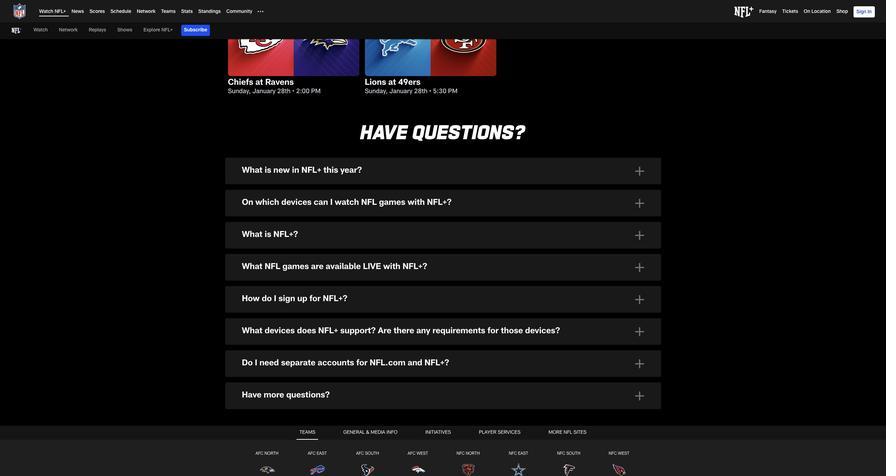 Task type: locate. For each thing, give the bounding box(es) containing it.
please
[[378, 395, 396, 401]]

calls) inside live local & primetime regular season and postseason games on your phone or tablet nfl network (new for 2023!) live out-of-market preseason games live game audio (home, away, & national calls) for every game nfl library programming on-demand and ad-free ad-free game highlights
[[367, 290, 381, 296]]

1 you from the top
[[242, 312, 252, 318]]

(home, inside the live game audio (home, away, & national calls) for every game nfl library programming on-demand and ad-free ad-free game highlights nfl fantasy+ roster and waiver tools on your phone or tablet (new for 2023!)
[[300, 329, 319, 335]]

nfl redzone (new for 2023!) game replays (full game, condensed game, and all-22 coaches film)
[[253, 344, 439, 360]]

afc for afc east
[[308, 452, 316, 456]]

stats link
[[181, 10, 193, 14]]

chiefs
[[228, 79, 253, 87]]

1 vertical spatial all-
[[385, 354, 393, 360]]

nfl inside 'if you have an nfl+ premium subscription, you also have access to nfl redzone and replays for preseason, regular season and postseason games across supported devices.'
[[428, 263, 439, 269]]

on- inside live local & primetime regular season and postseason games on your phone or tablet nfl network (new for 2023!) live out-of-market preseason games live game audio (home, away, & national calls) for every game nfl library programming on-demand and ad-free ad-free game highlights
[[323, 300, 333, 306]]

pm for chiefs at ravens
[[311, 89, 321, 95]]

22 for nfl redzone (new for 2023!) game replays (full game, condensed game, and all-22 coaches film)
[[393, 354, 401, 360]]

for
[[383, 225, 390, 232], [499, 263, 507, 269], [309, 280, 317, 286], [383, 290, 390, 296], [310, 296, 321, 304], [287, 312, 295, 318], [488, 328, 499, 336], [383, 329, 390, 335], [343, 334, 351, 341], [309, 344, 317, 351], [344, 357, 351, 363], [357, 360, 368, 368]]

1 vertical spatial new
[[371, 322, 383, 328]]

devices. down subscribe
[[473, 334, 496, 341]]

xbox
[[253, 457, 267, 464]]

3 calls) from the top
[[367, 329, 381, 335]]

network down the do
[[266, 309, 289, 316]]

on inside live local & primetime regular and postseason games on your phone or tablet nfl network (new for 2023!) live out-of-market preseason games live game audio (home, away, & national calls) for every game nfl library programming on-demand and ad-free ad-free game highlights
[[401, 196, 408, 202]]

0 vertical spatial sign
[[279, 296, 295, 304]]

of- down 'which'
[[266, 216, 274, 222]]

nfc up dallas cowboys icon
[[509, 452, 517, 456]]

east up the buffalo bills image
[[317, 452, 327, 456]]

2 sunday, from the left
[[365, 89, 388, 95]]

3 demand from the top
[[333, 339, 355, 345]]

2 demand from the top
[[333, 300, 355, 306]]

eight down 'phones'
[[482, 251, 496, 257]]

scores link
[[90, 10, 105, 14]]

7+ right find
[[276, 409, 283, 415]]

ad-
[[253, 245, 263, 251], [253, 309, 263, 316], [253, 348, 263, 355]]

2 away, from the top
[[320, 290, 336, 296]]

2 vertical spatial library
[[266, 339, 283, 345]]

what for what is new in nfl+ this year?
[[242, 167, 263, 175]]

1 coaches from the top
[[403, 290, 426, 296]]

view up how
[[250, 286, 263, 292]]

tvos
[[253, 389, 267, 395]]

0 vertical spatial network link
[[137, 10, 156, 14]]

supported up how do i sign up for nfl+?
[[292, 286, 319, 292]]

0 horizontal spatial •
[[292, 89, 295, 95]]

2 west from the left
[[618, 452, 630, 456]]

support?
[[340, 328, 376, 336]]

1 navigation from the top
[[0, 22, 887, 39]]

the
[[576, 228, 585, 235], [265, 286, 273, 292], [542, 302, 551, 309], [386, 312, 394, 318], [393, 334, 401, 341], [298, 344, 307, 351], [399, 344, 408, 351], [353, 357, 361, 363], [265, 382, 273, 388], [409, 395, 417, 401], [329, 470, 337, 476]]

for inside the live game audio (home, away, & national calls) for every game nfl library programming on-demand and ad-free ad-free game highlights nfl fantasy+ roster and waiver tools on your phone or tablet (new for 2023!)
[[441, 358, 450, 365]]

demand down live out-of-market preseason games are generally available across supported devices.
[[333, 235, 355, 241]]

to view the list of supported devices, click here. link up how do i sign up for nfl+?
[[242, 286, 374, 292]]

0 horizontal spatial sign
[[266, 312, 277, 318]]

live inside nfl redzone (new for 2023!) game replays (full game, condensed game, and all-22 coaches film) live local & primetime regular and postseason games on your phone or tablet nfl network (new for 2023!)
[[253, 300, 264, 306]]

arizona cardinals image
[[612, 463, 627, 477]]

1 vertical spatial that
[[572, 302, 583, 309]]

2 programming from the top
[[284, 300, 322, 306]]

all- inside nfl redzone (new for 2023!) game replays (full game, condensed game, and all-22 coaches film)
[[385, 354, 393, 360]]

network
[[137, 10, 156, 14], [59, 28, 78, 33], [266, 206, 289, 212], [255, 251, 278, 257], [433, 251, 456, 257], [266, 270, 289, 276], [266, 309, 289, 316], [300, 322, 323, 328], [407, 322, 430, 328]]

tv inside 'live local and primetime regular season and postseason games are available only on phones and tablets. local games are the games that are available on tv in your market.'
[[276, 238, 284, 244]]

(new down how do i sign up for nfl+?
[[291, 309, 305, 316]]

condensed up 'nfl.com/plus' on the bottom of page
[[322, 290, 353, 296]]

1 vertical spatial national
[[344, 290, 366, 296]]

subscribe link
[[181, 25, 213, 36]]

2 library from the top
[[266, 300, 283, 306]]

0 vertical spatial you
[[242, 312, 252, 318]]

1 away, from the top
[[320, 225, 336, 232]]

1 what from the top
[[242, 167, 263, 175]]

2 vertical spatial ad-
[[368, 339, 378, 345]]

2 navigation from the top
[[0, 440, 887, 477]]

1 horizontal spatial i
[[274, 296, 277, 304]]

2 what from the top
[[242, 231, 263, 240]]

nfc for nfc west
[[609, 452, 617, 456]]

is inside live out-of-market preseason games across supported devices live local and primetime regular season and postseason games on your phone or tablet. local games are the games that are available on tv in your local market. this season nfl network has eight live games and nfl network is available across supported devices
[[432, 322, 436, 328]]

2 to view the list of supported devices, click here. from the top
[[242, 382, 374, 388]]

1 horizontal spatial south
[[567, 452, 581, 456]]

2 all- from the top
[[385, 354, 393, 360]]

3 national from the top
[[344, 329, 366, 335]]

primetime
[[287, 196, 314, 202], [281, 228, 309, 235], [287, 260, 314, 267], [287, 300, 314, 306], [292, 302, 320, 309]]

1 west from the left
[[417, 452, 428, 456]]

1 library from the top
[[266, 235, 283, 241]]

view for first to view the list of supported devices, click here. link from the top
[[250, 286, 263, 292]]

waiver
[[323, 358, 342, 365]]

at up does
[[312, 312, 318, 318]]

tab list
[[0, 426, 887, 477]]

teams button
[[297, 426, 318, 440]]

1 to from the top
[[242, 286, 249, 292]]

january inside lions at 49ers sunday, january 28th • 5:30 pm
[[390, 89, 413, 95]]

market. up what nfl games are available live with nfl+?
[[305, 238, 326, 244]]

tablet.
[[476, 302, 494, 309]]

live left a
[[351, 322, 361, 328]]

accounts
[[318, 360, 354, 368]]

redzone
[[441, 263, 465, 269], [266, 280, 290, 286], [266, 344, 290, 351], [266, 360, 290, 366]]

• for ravens
[[292, 89, 295, 95]]

0 vertical spatial national
[[344, 225, 366, 232]]

if left "an"
[[242, 263, 245, 269]]

13+ down ipad
[[269, 389, 279, 395]]

nfc up arizona cardinals image
[[609, 452, 617, 456]]

to view the list of supported devices, click here. link up questions?
[[242, 382, 374, 388]]

houston texans image
[[360, 463, 375, 477]]

1 vertical spatial to view the list of supported devices, click here.
[[242, 382, 374, 388]]

0 vertical spatial to view the list of supported devices, click here.
[[242, 286, 374, 292]]

list up apple
[[275, 382, 283, 388]]

subscribe
[[184, 28, 207, 33]]

pm
[[311, 89, 321, 95], [448, 89, 458, 95]]

secondary navigation logo image
[[11, 25, 22, 36]]

1 vertical spatial i
[[274, 296, 277, 304]]

phone inside nfl redzone (new for 2023!) game replays (full game, condensed game, and all-22 coaches film) live local & primetime regular and postseason games on your phone or tablet nfl network (new for 2023!)
[[424, 300, 441, 306]]

0 horizontal spatial west
[[417, 452, 428, 456]]

1 horizontal spatial 28th
[[414, 89, 428, 95]]

your
[[410, 196, 422, 202], [292, 238, 304, 244], [431, 260, 443, 267], [410, 300, 422, 306], [437, 302, 449, 309], [269, 312, 281, 318], [430, 312, 442, 318], [276, 322, 288, 328], [368, 358, 380, 365], [253, 376, 265, 383], [370, 376, 382, 383], [247, 470, 259, 476]]

0 vertical spatial in
[[868, 10, 872, 15]]

1 vertical spatial on-
[[323, 300, 333, 306]]

game down nfl+ provides access to:
[[266, 290, 281, 296]]

tv up "an"
[[276, 238, 284, 244]]

network inside live local & primetime regular and postseason games on your phone or tablet nfl network (new for 2023!) live out-of-market preseason games live game audio (home, away, & national calls) for every game nfl library programming on-demand and ad-free ad-free game highlights
[[266, 206, 289, 212]]

market.
[[305, 238, 326, 244], [297, 312, 318, 318]]

denver broncos image
[[410, 463, 426, 477]]

1 if from the top
[[242, 263, 245, 269]]

1 horizontal spatial eight
[[482, 251, 496, 257]]

ad- up devices. this
[[368, 235, 378, 241]]

supported up questions?
[[292, 382, 319, 388]]

at inside you can find more faqs and answers here https://support.nfl.com/ or email us at support@nfl.com  for full terms and conditions, visit https://www.nfl.com/legal/subscriptions_terms
[[460, 409, 465, 415]]

1 vertical spatial list
[[275, 382, 283, 388]]

2 afc from the left
[[308, 452, 316, 456]]

2 north from the left
[[466, 452, 480, 456]]

community
[[226, 10, 252, 14]]

here. for 1st to view the list of supported devices, click here. link from the bottom of the page
[[360, 382, 374, 388]]

east for afc east
[[317, 452, 327, 456]]

for up through
[[383, 290, 390, 296]]

tablets. local
[[508, 228, 545, 235]]

2 (full from the top
[[292, 354, 302, 360]]

for down how do i sign up for nfl+?
[[287, 312, 295, 318]]

regular
[[316, 196, 335, 202], [311, 228, 330, 235], [316, 260, 335, 267], [540, 263, 559, 269], [316, 300, 335, 306], [322, 302, 341, 309]]

1 horizontal spatial faqs
[[419, 395, 434, 401]]

1 view from the top
[[250, 286, 263, 292]]

1 horizontal spatial network link
[[137, 10, 156, 14]]

nfl redzone (new for 2023!) game replays (full game, condensed game, and all-22 coaches film) live local & primetime regular and postseason games on your phone or tablet nfl network (new for 2023!)
[[253, 280, 465, 316]]

season inside 'live local and primetime regular season and postseason games are available only on phones and tablets. local games are the games that are available on tv in your market.'
[[331, 228, 351, 235]]

1 horizontal spatial account
[[316, 322, 339, 328]]

programming inside the live game audio (home, away, & national calls) for every game nfl library programming on-demand and ad-free ad-free game highlights nfl fantasy+ roster and waiver tools on your phone or tablet (new for 2023!)
[[284, 339, 322, 345]]

0 vertical spatial library
[[266, 235, 283, 241]]

devices. down what nfl games are available live with nfl+?
[[311, 273, 334, 279]]

4 nfc from the left
[[609, 452, 617, 456]]

0 vertical spatial on-
[[323, 235, 333, 241]]

and:
[[407, 332, 419, 338], [399, 347, 412, 353]]

2 have from the left
[[385, 263, 398, 269]]

demand inside live local & primetime regular and postseason games on your phone or tablet nfl network (new for 2023!) live out-of-market preseason games live game audio (home, away, & national calls) for every game nfl library programming on-demand and ad-free ad-free game highlights
[[333, 235, 355, 241]]

programming up nfl+ premium includes access to:
[[284, 235, 322, 241]]

list
[[275, 286, 283, 292], [275, 382, 283, 388]]

0 vertical spatial calls)
[[367, 225, 381, 232]]

phone inside live out-of-market preseason games across supported devices live local and primetime regular season and postseason games on your phone or tablet. local games are the games that are available on tv in your local market. this season nfl network has eight live games and nfl network is available across supported devices
[[450, 302, 468, 309]]

1 to view the list of supported devices, click here. from the top
[[242, 286, 374, 292]]

2 vertical spatial national
[[344, 329, 366, 335]]

can up the this
[[254, 312, 264, 318]]

& up 'nfl.com/plus' on the bottom of page
[[338, 290, 342, 296]]

1 horizontal spatial sign
[[279, 296, 295, 304]]

2 ad- from the top
[[253, 309, 263, 316]]

0 horizontal spatial account
[[294, 376, 316, 383]]

3 ad- from the top
[[253, 348, 263, 355]]

0 vertical spatial on
[[804, 10, 811, 14]]

1 horizontal spatial has
[[325, 322, 334, 328]]

1 ad- from the top
[[253, 245, 263, 251]]

everything
[[345, 332, 373, 338], [337, 347, 366, 353]]

1 vertical spatial devices.
[[311, 273, 334, 279]]

no,
[[242, 376, 252, 383]]

1 january from the left
[[253, 89, 276, 95]]

2 south from the left
[[567, 452, 581, 456]]

national
[[344, 225, 366, 232], [344, 290, 366, 296], [344, 329, 366, 335]]

0 horizontal spatial have
[[242, 392, 262, 401]]

device,
[[464, 312, 484, 318]]

0 vertical spatial (home,
[[300, 225, 319, 232]]

for up nfl network is available across supported devices. this season, nfl network includes eight live games.
[[383, 225, 390, 232]]

ravens
[[265, 79, 294, 87]]

0 vertical spatial here.
[[360, 286, 374, 292]]

watch for watch nfl+
[[39, 10, 53, 14]]

0 horizontal spatial with
[[383, 264, 401, 272]]

footer
[[0, 426, 887, 477]]

on- inside the live game audio (home, away, & national calls) for every game nfl library programming on-demand and ad-free ad-free game highlights nfl fantasy+ roster and waiver tools on your phone or tablet (new for 2023!)
[[323, 339, 333, 345]]

0 vertical spatial game
[[253, 290, 270, 296]]

how do i sign up for nfl+?
[[242, 296, 348, 304]]

your inside live local & primetime regular season and postseason games on your phone or tablet nfl network (new for 2023!) live out-of-market preseason games live game audio (home, away, & national calls) for every game nfl library programming on-demand and ad-free ad-free game highlights
[[431, 260, 443, 267]]

(new down app.
[[424, 358, 439, 365]]

1 nfl+ includes access to: from the top
[[242, 183, 311, 190]]

film) for nfl redzone (new for 2023!) game replays (full game, condensed game, and all-22 coaches film)
[[427, 354, 439, 360]]

provides
[[258, 280, 281, 286], [290, 334, 314, 341], [284, 347, 308, 353]]

1 vertical spatial android
[[253, 409, 275, 415]]

dallas cowboys image
[[511, 463, 526, 477]]

footer containing teams
[[0, 426, 887, 477]]

(new right 'which'
[[291, 206, 305, 212]]

teams left stats
[[161, 10, 176, 14]]

1 7+ from the top
[[276, 399, 283, 405]]

up down how do i sign up for nfl+?
[[279, 312, 286, 318]]

devices up app
[[404, 293, 425, 299]]

games
[[381, 196, 400, 202], [379, 199, 406, 208], [324, 216, 343, 222], [335, 216, 354, 222], [397, 228, 415, 235], [546, 228, 565, 235], [587, 228, 605, 235], [402, 260, 421, 267], [283, 264, 309, 272], [242, 273, 260, 279], [335, 280, 354, 286], [335, 293, 354, 299], [381, 300, 400, 306], [408, 302, 427, 309], [512, 302, 530, 309], [552, 302, 571, 309], [362, 322, 381, 328]]

1 vertical spatial devices,
[[321, 382, 344, 388]]

market. inside live out-of-market preseason games across supported devices live local and primetime regular season and postseason games on your phone or tablet. local games are the games that are available on tv in your local market. this season nfl network has eight live games and nfl network is available across supported devices
[[297, 312, 318, 318]]

buffalo bills image
[[310, 463, 325, 477]]

0 horizontal spatial teams
[[161, 10, 176, 14]]

3 afc from the left
[[356, 452, 364, 456]]

2 22 from the top
[[393, 354, 401, 360]]

dots image
[[258, 9, 264, 14]]

0 vertical spatial programming
[[284, 235, 322, 241]]

film) inside nfl redzone (new for 2023!) game replays (full game, condensed game, and all-22 coaches film) live local & primetime regular and postseason games on your phone or tablet nfl network (new for 2023!)
[[427, 290, 439, 296]]

5:30
[[433, 89, 447, 95]]

or inside live local & primetime regular season and postseason games on your phone or tablet nfl network (new for 2023!) live out-of-market preseason games live game audio (home, away, & national calls) for every game nfl library programming on-demand and ad-free ad-free game highlights
[[463, 260, 469, 267]]

2 28th from the left
[[414, 89, 428, 95]]

0 vertical spatial watch
[[39, 10, 53, 14]]

mobile
[[443, 312, 462, 318]]

used
[[324, 376, 337, 383]]

that inside live out-of-market preseason games across supported devices live local and primetime regular season and postseason games on your phone or tablet. local games are the games that are available on tv in your local market. this season nfl network has eight live games and nfl network is available across supported devices
[[572, 302, 583, 309]]

0 vertical spatial 7+
[[276, 399, 283, 405]]

programming inside live local & primetime regular season and postseason games on your phone or tablet nfl network (new for 2023!) live out-of-market preseason games live game audio (home, away, & national calls) for every game nfl library programming on-demand and ad-free ad-free game highlights
[[284, 300, 322, 306]]

to: for nfl+?
[[303, 248, 311, 254]]

location
[[812, 10, 831, 14]]

and: down account,
[[407, 332, 419, 338]]

tablet inside live local & primetime regular season and postseason games on your phone or tablet nfl network (new for 2023!) live out-of-market preseason games live game audio (home, away, & national calls) for every game nfl library programming on-demand and ad-free ad-free game highlights
[[471, 260, 486, 267]]

to
[[421, 263, 426, 269], [269, 322, 274, 328], [491, 322, 496, 328], [330, 347, 336, 353], [339, 376, 344, 383]]

0 vertical spatial provides
[[258, 280, 281, 286]]

away, down on which devices can i watch nfl games with nfl+? at the top of page
[[320, 225, 336, 232]]

1 vertical spatial ad-
[[253, 309, 263, 316]]

(new up nfl+ provides access to:
[[291, 270, 305, 276]]

1 vertical spatial here.
[[360, 382, 374, 388]]

sunday, down chiefs
[[228, 89, 251, 95]]

nfl+ up does
[[297, 312, 311, 318]]

south
[[365, 452, 379, 456], [567, 452, 581, 456]]

1 vertical spatial and:
[[399, 347, 412, 353]]

0 vertical spatial market.
[[305, 238, 326, 244]]

1 horizontal spatial new
[[371, 322, 383, 328]]

manage
[[346, 376, 368, 383]]

0 horizontal spatial network link
[[56, 22, 80, 38]]

1 north from the left
[[265, 452, 279, 456]]

& inside nfl redzone (new for 2023!) game replays (full game, condensed game, and all-22 coaches film) live local & primetime regular and postseason games on your phone or tablet nfl network (new for 2023!)
[[281, 300, 285, 306]]

demand inside live local & primetime regular season and postseason games on your phone or tablet nfl network (new for 2023!) live out-of-market preseason games live game audio (home, away, & national calls) for every game nfl library programming on-demand and ad-free ad-free game highlights
[[333, 300, 355, 306]]

2 to from the top
[[242, 382, 249, 388]]

market
[[274, 216, 293, 222], [285, 216, 304, 222], [285, 280, 304, 286], [285, 293, 304, 299]]

0 horizontal spatial 28th
[[277, 89, 291, 95]]

live left games.
[[498, 251, 507, 257]]

nfl+ down login
[[257, 332, 271, 338]]

sunday,
[[228, 89, 251, 95], [365, 89, 388, 95]]

primetime for available
[[281, 228, 309, 235]]

demand inside the live game audio (home, away, & national calls) for every game nfl library programming on-demand and ad-free ad-free game highlights nfl fantasy+ roster and waiver tools on your phone or tablet (new for 2023!)
[[333, 339, 355, 345]]

postseason inside nfl redzone (new for 2023!) game replays (full game, condensed game, and all-22 coaches film) live local & primetime regular and postseason games on your phone or tablet nfl network (new for 2023!)
[[348, 300, 380, 306]]

(home, inside live local & primetime regular season and postseason games on your phone or tablet nfl network (new for 2023!) live out-of-market preseason games live game audio (home, away, & national calls) for every game nfl library programming on-demand and ad-free ad-free game highlights
[[300, 290, 319, 296]]

coaches for nfl redzone (new for 2023!) game replays (full game, condensed game, and all-22 coaches film)
[[403, 354, 426, 360]]

nfl+ left may
[[382, 470, 396, 476]]

game down nfl+ provides access to:
[[253, 290, 270, 296]]

and inside you can sign up for nfl+ at nfl.com/plus or through the nfl app on your mobile device, smart tv, or other connected device. from there, you can login to your nfl.com account or create a new nfl.com account, and then subscribe to nfl+.
[[437, 322, 447, 328]]

scores
[[90, 10, 105, 14]]

at right lions
[[389, 79, 396, 87]]

game, up through
[[354, 290, 371, 296]]

live local and primetime regular season and postseason games are available only on phones and tablets. local games are the games that are available on tv in your market.
[[242, 228, 628, 244]]

0 horizontal spatial south
[[365, 452, 379, 456]]

more nfl sites button
[[546, 426, 590, 440]]

what nfl games are available live with nfl+?
[[242, 264, 428, 272]]

regular inside 'if you have an nfl+ premium subscription, you also have access to nfl redzone and replays for preseason, regular season and postseason games across supported devices.'
[[540, 263, 559, 269]]

1 vertical spatial on
[[242, 199, 253, 208]]

ad- down a
[[368, 339, 378, 345]]

redzone for nfl redzone (new for 2023!) game replays (full game, condensed game, and all-22 coaches film)
[[266, 344, 290, 351]]

0 vertical spatial highlights
[[292, 245, 319, 251]]

more for questions?
[[264, 392, 284, 401]]

free down the do
[[263, 309, 273, 316]]

redzone inside nfl redzone (new for 2023!) game replays (full game, condensed game, and all-22 coaches film)
[[266, 344, 290, 351]]

28th inside the chiefs at ravens sunday, january 28th • 2:00 pm
[[277, 89, 291, 95]]

1 click from the top
[[345, 286, 358, 292]]

1 condensed from the top
[[322, 290, 353, 296]]

1 highlights from the top
[[292, 245, 319, 251]]

1 22 from the top
[[393, 290, 401, 296]]

28th inside lions at 49ers sunday, january 28th • 5:30 pm
[[414, 89, 428, 95]]

for left there
[[383, 329, 390, 335]]

1 horizontal spatial sunday,
[[365, 89, 388, 95]]

in right sign
[[868, 10, 872, 15]]

2 condensed from the top
[[322, 354, 353, 360]]

you right there,
[[621, 312, 631, 318]]

2 vertical spatial ad-
[[253, 348, 263, 355]]

support@nfl.com
[[467, 409, 514, 415]]

if for what
[[242, 470, 245, 476]]

banner
[[0, 0, 887, 39]]

fantasy link
[[760, 10, 777, 14]]

teams for teams link
[[161, 10, 176, 14]]

3 ad- from the top
[[368, 339, 378, 345]]

0 vertical spatial if
[[242, 263, 245, 269]]

on left location
[[804, 10, 811, 14]]

access inside 'if you have an nfl+ premium subscription, you also have access to nfl redzone and replays for preseason, regular season and postseason games across supported devices.'
[[400, 263, 419, 269]]

2023!) down requirements
[[452, 358, 471, 365]]

2 7+ from the top
[[276, 409, 283, 415]]

2023!) up optimized at bottom
[[319, 344, 337, 351]]

lions at 49ers sunday, january 28th • 5:30 pm
[[365, 79, 458, 95]]

view up tvos
[[250, 382, 263, 388]]

devices. up only
[[455, 216, 478, 222]]

0 horizontal spatial has
[[258, 357, 268, 363]]

that
[[607, 228, 618, 235], [572, 302, 583, 309]]

postseason inside live local & primetime regular season and postseason games on your phone or tablet nfl network (new for 2023!) live out-of-market preseason games live game audio (home, away, & national calls) for every game nfl library programming on-demand and ad-free ad-free game highlights
[[369, 260, 401, 267]]

4 afc from the left
[[408, 452, 416, 456]]

3 what from the top
[[242, 264, 263, 272]]

2 (home, from the top
[[300, 290, 319, 296]]

2 • from the left
[[429, 89, 432, 95]]

network link down news
[[56, 22, 80, 38]]

library
[[266, 235, 283, 241], [266, 300, 283, 306], [266, 339, 283, 345]]

1 all- from the top
[[385, 290, 393, 296]]

1 horizontal spatial have
[[361, 120, 408, 143]]

or inside live local & primetime regular and postseason games on your phone or tablet nfl network (new for 2023!) live out-of-market preseason games live game audio (home, away, & national calls) for every game nfl library programming on-demand and ad-free ad-free game highlights
[[442, 196, 448, 202]]

2 vertical spatial (home,
[[300, 329, 319, 335]]

replays for nfl redzone (new for 2023!) game replays (full game, condensed game, and all-22 coaches film) live local & primetime regular and postseason games on your phone or tablet nfl network (new for 2023!)
[[271, 290, 291, 296]]

1 28th from the left
[[277, 89, 291, 95]]

devices down other
[[512, 322, 533, 328]]

access
[[282, 183, 301, 190], [282, 248, 301, 254], [400, 263, 419, 269], [309, 267, 328, 274], [283, 280, 302, 286], [324, 332, 343, 338], [309, 347, 328, 353]]

of- down nfl+ provides access to:
[[277, 293, 285, 299]]

nfc for nfc south
[[557, 452, 566, 456]]

1 east from the left
[[317, 452, 327, 456]]

is right any
[[432, 322, 436, 328]]

1 ad- from the top
[[368, 235, 378, 241]]

teams link
[[161, 10, 176, 14]]

for inside you can find more faqs and answers here https://support.nfl.com/ or email us at support@nfl.com  for full terms and conditions, visit https://www.nfl.com/legal/subscriptions_terms
[[516, 409, 524, 415]]

west
[[417, 452, 428, 456], [618, 452, 630, 456]]

out-
[[255, 216, 266, 222], [266, 216, 277, 222], [266, 280, 277, 286], [266, 293, 277, 299]]

to left ios
[[242, 382, 249, 388]]

the inside live out-of-market preseason games across supported devices live local and primetime regular season and postseason games on your phone or tablet. local games are the games that are available on tv in your local market. this season nfl network has eight live games and nfl network is available across supported devices
[[542, 302, 551, 309]]

2 january from the left
[[390, 89, 413, 95]]

2 calls) from the top
[[367, 290, 381, 296]]

0 vertical spatial up
[[297, 296, 307, 304]]

pm right 2:00
[[311, 89, 321, 95]]

away, inside the live game audio (home, away, & national calls) for every game nfl library programming on-demand and ad-free ad-free game highlights nfl fantasy+ roster and waiver tools on your phone or tablet (new for 2023!)
[[320, 329, 336, 335]]

teams inside button
[[300, 431, 316, 436]]

you for have more questions?
[[242, 409, 252, 415]]

audio
[[283, 225, 298, 232], [283, 290, 298, 296], [283, 329, 298, 335], [326, 334, 341, 341]]

3 on- from the top
[[323, 339, 333, 345]]

on inside you can sign up for nfl+ at nfl.com/plus or through the nfl app on your mobile device, smart tv, or other connected device. from there, you can login to your nfl.com account or create a new nfl.com account, and then subscribe to nfl+.
[[421, 312, 428, 318]]

22 inside nfl redzone (new for 2023!) game replays (full game, condensed game, and all-22 coaches film)
[[393, 354, 401, 360]]

includes
[[258, 183, 281, 190], [258, 248, 281, 254], [458, 251, 481, 257], [284, 267, 307, 274]]

game right do
[[253, 354, 270, 360]]

2 nfl+ includes access to: from the top
[[242, 248, 311, 254]]

premium for includes
[[258, 267, 283, 274]]

network down "an"
[[266, 270, 289, 276]]

1 national from the top
[[344, 225, 366, 232]]

2 nfc from the left
[[509, 452, 517, 456]]

redzone inside 'if you have an nfl+ premium subscription, you also have access to nfl redzone and replays for preseason, regular season and postseason games across supported devices.'
[[441, 263, 465, 269]]

1 (home, from the top
[[300, 225, 319, 232]]

2 pm from the left
[[448, 89, 458, 95]]

0 vertical spatial account
[[316, 322, 339, 328]]

for more details on availability and live coverage, please see the faqs on
[[242, 395, 444, 401]]

1 calls) from the top
[[367, 225, 381, 232]]

navigation
[[0, 22, 887, 39], [0, 440, 887, 477]]

& right the do
[[281, 300, 285, 306]]

2023!) inside nfl redzone (new for 2023!) game replays (full game, condensed game, and all-22 coaches film)
[[319, 344, 337, 351]]

2:00
[[296, 89, 310, 95]]

fantasy
[[760, 10, 777, 14]]

january inside the chiefs at ravens sunday, january 28th • 2:00 pm
[[253, 89, 276, 95]]

2 highlights from the top
[[292, 309, 319, 316]]

preseason inside live out-of-market preseason games across supported devices live local and primetime regular season and postseason games on your phone or tablet. local games are the games that are available on tv in your local market. this season nfl network has eight live games and nfl network is available across supported devices
[[306, 293, 334, 299]]

1 vertical spatial 7+
[[276, 409, 283, 415]]

1 horizontal spatial have
[[385, 263, 398, 269]]

(full inside nfl redzone (new for 2023!) game replays (full game, condensed game, and all-22 coaches film)
[[292, 354, 302, 360]]

2 to view the list of supported devices, click here. link from the top
[[242, 382, 374, 388]]

afc up "xbox"
[[256, 452, 264, 456]]

for inside 'if you have an nfl+ premium subscription, you also have access to nfl redzone and replays for preseason, regular season and postseason games across supported devices.'
[[499, 263, 507, 269]]

3 (home, from the top
[[300, 329, 319, 335]]

22 inside nfl redzone (new for 2023!) game replays (full game, condensed game, and all-22 coaches film) live local & primetime regular and postseason games on your phone or tablet nfl network (new for 2023!)
[[393, 290, 401, 296]]

network up what is nfl+?
[[266, 206, 289, 212]]

2 vertical spatial highlights
[[292, 348, 319, 355]]

smart
[[485, 312, 501, 318]]

tablet
[[285, 409, 301, 415]]

0 horizontal spatial north
[[265, 452, 279, 456]]

live
[[498, 251, 507, 257], [351, 322, 361, 328], [315, 334, 325, 341], [339, 395, 348, 401]]

player services button
[[476, 426, 524, 440]]

0 vertical spatial new
[[274, 167, 290, 175]]

1 pm from the left
[[311, 89, 321, 95]]

afc for afc north
[[256, 452, 264, 456]]

2 here. from the top
[[360, 382, 374, 388]]

1 vertical spatial has
[[258, 357, 268, 363]]

watch inside 'navigation'
[[34, 28, 48, 33]]

0 vertical spatial to
[[242, 286, 249, 292]]

0 vertical spatial coaches
[[403, 290, 426, 296]]

2 vertical spatial calls)
[[367, 329, 381, 335]]

2 game from the top
[[253, 354, 270, 360]]

baltimore ravens image
[[259, 463, 275, 477]]

listed
[[297, 470, 312, 476]]

if inside 'if you have an nfl+ premium subscription, you also have access to nfl redzone and replays for preseason, regular season and postseason games across supported devices.'
[[242, 263, 245, 269]]

1 horizontal spatial east
[[518, 452, 528, 456]]

1 sunday, from the left
[[228, 89, 251, 95]]

full
[[526, 409, 534, 415]]

game, down across supported at the bottom left
[[303, 290, 321, 296]]

1 afc from the left
[[256, 452, 264, 456]]

create
[[348, 322, 365, 328]]

ios 13+ ipad tvos 13+ apple tv android 7+ phone android 7+ tablet
[[253, 379, 306, 415]]

highlights inside the live game audio (home, away, & national calls) for every game nfl library programming on-demand and ad-free ad-free game highlights nfl fantasy+ roster and waiver tools on your phone or tablet (new for 2023!)
[[292, 348, 319, 355]]

0 vertical spatial eight
[[482, 251, 496, 257]]

0 vertical spatial and:
[[407, 332, 419, 338]]

2 on- from the top
[[323, 300, 333, 306]]

coaches for nfl redzone (new for 2023!) game replays (full game, condensed game, and all-22 coaches film) live local & primetime regular and postseason games on your phone or tablet nfl network (new for 2023!)
[[403, 290, 426, 296]]

for up manage
[[357, 360, 368, 368]]

3 programming from the top
[[284, 339, 322, 345]]

tablet up only
[[450, 196, 465, 202]]

afc for afc south
[[356, 452, 364, 456]]

for up www.nfl.com/plus link
[[343, 334, 351, 341]]

1 vertical spatial replays
[[271, 290, 291, 296]]

1 south from the left
[[365, 452, 379, 456]]

account inside you can sign up for nfl+ at nfl.com/plus or through the nfl app on your mobile device, smart tv, or other connected device. from there, you can login to your nfl.com account or create a new nfl.com account, and then subscribe to nfl+.
[[316, 322, 339, 328]]

redzone for nfl redzone across supported devices
[[266, 360, 290, 366]]

0 vertical spatial teams
[[161, 10, 176, 14]]

regular inside 'live local and primetime regular season and postseason games are available only on phones and tablets. local games are the games that are available on tv in your market.'
[[311, 228, 330, 235]]

network inside nfl redzone (new for 2023!) game replays (full game, condensed game, and all-22 coaches film) live local & primetime regular and postseason games on your phone or tablet nfl network (new for 2023!)
[[266, 309, 289, 316]]

1 horizontal spatial up
[[297, 296, 307, 304]]

2 coaches from the top
[[403, 354, 426, 360]]

replays inside nfl redzone (new for 2023!) game replays (full game, condensed game, and all-22 coaches film)
[[271, 354, 291, 360]]

sunday, for lions
[[365, 89, 388, 95]]

0 vertical spatial replays
[[479, 263, 498, 269]]

free
[[377, 235, 388, 241], [263, 245, 273, 251], [377, 300, 388, 306], [263, 309, 273, 316], [377, 339, 388, 345], [263, 348, 273, 355]]

2 click from the top
[[345, 382, 358, 388]]

2 vertical spatial away,
[[320, 329, 336, 335]]

1 on- from the top
[[323, 235, 333, 241]]

network inside 'navigation'
[[59, 28, 78, 33]]

0 vertical spatial from
[[375, 332, 388, 338]]

january down ravens
[[253, 89, 276, 95]]

of- inside live local & primetime regular season and postseason games on your phone or tablet nfl network (new for 2023!) live out-of-market preseason games live game audio (home, away, & national calls) for every game nfl library programming on-demand and ad-free ad-free game highlights
[[277, 280, 285, 286]]

january
[[253, 89, 276, 95], [390, 89, 413, 95]]

• inside the chiefs at ravens sunday, january 28th • 2:00 pm
[[292, 89, 295, 95]]

the inside you can sign up for nfl+ at nfl.com/plus or through the nfl app on your mobile device, smart tv, or other connected device. from there, you can login to your nfl.com account or create a new nfl.com account, and then subscribe to nfl+.
[[386, 312, 394, 318]]

1 (full from the top
[[292, 290, 302, 296]]

1 horizontal spatial in
[[868, 10, 872, 15]]

3 highlights from the top
[[292, 348, 319, 355]]

(full right 'fantasy+'
[[292, 354, 302, 360]]

to
[[242, 286, 249, 292], [242, 382, 249, 388]]

1 vertical spatial click
[[345, 382, 358, 388]]

replays
[[89, 28, 106, 33]]

here. down live
[[360, 286, 374, 292]]

market inside live out-of-market preseason games across supported devices live local and primetime regular season and postseason games on your phone or tablet. local games are the games that are available on tv in your local market. this season nfl network has eight live games and nfl network is available across supported devices
[[285, 293, 304, 299]]

0 vertical spatial away,
[[320, 225, 336, 232]]

3 library from the top
[[266, 339, 283, 345]]

ad- down "addition,"
[[253, 348, 263, 355]]

phone inside live local & primetime regular and postseason games on your phone or tablet nfl network (new for 2023!) live out-of-market preseason games live game audio (home, away, & national calls) for every game nfl library programming on-demand and ad-free ad-free game highlights
[[424, 196, 441, 202]]

subscription.
[[399, 376, 435, 383]]

2 list from the top
[[275, 382, 283, 388]]

nfl+ right explore
[[162, 28, 173, 33]]

1 horizontal spatial on
[[804, 10, 811, 14]]

can left find
[[254, 409, 264, 415]]

supported up through
[[375, 293, 403, 299]]

1 game from the top
[[253, 290, 270, 296]]

at inside you can sign up for nfl+ at nfl.com/plus or through the nfl app on your mobile device, smart tv, or other connected device. from there, you can login to your nfl.com account or create a new nfl.com account, and then subscribe to nfl+.
[[312, 312, 318, 318]]

have right also
[[385, 263, 398, 269]]

film) inside nfl redzone (new for 2023!) game replays (full game, condensed game, and all-22 coaches film)
[[427, 354, 439, 360]]

regular inside live local & primetime regular and postseason games on your phone or tablet nfl network (new for 2023!) live out-of-market preseason games live game audio (home, away, & national calls) for every game nfl library programming on-demand and ad-free ad-free game highlights
[[316, 196, 335, 202]]

programming up does
[[284, 300, 322, 306]]

have for have more questions?
[[242, 392, 262, 401]]

info
[[387, 431, 398, 436]]

1 demand from the top
[[333, 235, 355, 241]]

0 vertical spatial list
[[275, 286, 283, 292]]

sunday, inside lions at 49ers sunday, january 28th • 5:30 pm
[[365, 89, 388, 95]]

android down tvos
[[253, 399, 275, 405]]

1 vertical spatial teams
[[300, 431, 316, 436]]

for inside the live game audio (home, away, & national calls) for every game nfl library programming on-demand and ad-free ad-free game highlights nfl fantasy+ roster and waiver tools on your phone or tablet (new for 2023!)
[[383, 329, 390, 335]]

shop
[[837, 10, 848, 14]]

(new inside live local & primetime regular and postseason games on your phone or tablet nfl network (new for 2023!) live out-of-market preseason games live game audio (home, away, & national calls) for every game nfl library programming on-demand and ad-free ad-free game highlights
[[291, 206, 305, 212]]

nfl+? down season,
[[403, 264, 428, 272]]

1 film) from the top
[[427, 290, 439, 296]]

up
[[297, 296, 307, 304], [279, 312, 286, 318]]

game
[[253, 290, 270, 296], [253, 354, 270, 360]]

have
[[361, 120, 408, 143], [242, 392, 262, 401]]

to view the list of supported devices, click here. for 1st to view the list of supported devices, click here. link from the bottom of the page
[[242, 382, 374, 388]]

condensed inside nfl redzone (new for 2023!) game replays (full game, condensed game, and all-22 coaches film)
[[322, 354, 353, 360]]

i left watch
[[330, 199, 333, 208]]

on-
[[323, 235, 333, 241], [323, 300, 333, 306], [323, 339, 333, 345]]

have questions?
[[361, 120, 526, 143]]

1 • from the left
[[292, 89, 295, 95]]

2 film) from the top
[[427, 354, 439, 360]]

network up "an"
[[255, 251, 278, 257]]

2 ad- from the top
[[368, 300, 378, 306]]

https://www.nfl.com/legal/subscriptions_terms
[[242, 418, 372, 425]]

all- inside nfl redzone (new for 2023!) game replays (full game, condensed game, and all-22 coaches film) live local & primetime regular and postseason games on your phone or tablet nfl network (new for 2023!)
[[385, 290, 393, 296]]

& up nfl+ is available on the web at www.nfl.com/plus and in the nfl app.
[[338, 329, 342, 335]]

0 horizontal spatial eight
[[336, 322, 350, 328]]

0 vertical spatial ad-
[[368, 235, 378, 241]]

market inside live local & primetime regular and postseason games on your phone or tablet nfl network (new for 2023!) live out-of-market preseason games live game audio (home, away, & national calls) for every game nfl library programming on-demand and ad-free ad-free game highlights
[[285, 216, 304, 222]]

primetime for preseason
[[287, 196, 314, 202]]

highlights inside live local & primetime regular season and postseason games on your phone or tablet nfl network (new for 2023!) live out-of-market preseason games live game audio (home, away, & national calls) for every game nfl library programming on-demand and ad-free ad-free game highlights
[[292, 309, 319, 316]]

faqs
[[419, 395, 434, 401], [294, 409, 308, 415]]

replays inside 'if you have an nfl+ premium subscription, you also have access to nfl redzone and replays for preseason, regular season and postseason games across supported devices.'
[[479, 263, 498, 269]]

library inside live local & primetime regular season and postseason games on your phone or tablet nfl network (new for 2023!) live out-of-market preseason games live game audio (home, away, & national calls) for every game nfl library programming on-demand and ad-free ad-free game highlights
[[266, 300, 283, 306]]

0 vertical spatial view
[[250, 286, 263, 292]]

replays for nfl redzone (new for 2023!) game replays (full game, condensed game, and all-22 coaches film)
[[271, 354, 291, 360]]

2 vertical spatial programming
[[284, 339, 322, 345]]

south up the atlanta falcons icon
[[567, 452, 581, 456]]

3 away, from the top
[[320, 329, 336, 335]]

2 you from the top
[[242, 409, 252, 415]]

is up 'which'
[[265, 167, 271, 175]]

4 what from the top
[[242, 328, 263, 336]]

1 vertical spatial faqs
[[294, 409, 308, 415]]

nfl+ image
[[735, 7, 754, 18]]

1 vertical spatial watch
[[34, 28, 48, 33]]

2 east from the left
[[518, 452, 528, 456]]

here
[[346, 409, 358, 415]]

1 vertical spatial you
[[242, 409, 252, 415]]



Task type: describe. For each thing, give the bounding box(es) containing it.
game down login
[[266, 329, 281, 335]]

nfc for nfc east
[[509, 452, 517, 456]]

games.
[[509, 251, 529, 257]]

free up nfl network is available across supported devices. this season, nfl network includes eight live games.
[[377, 235, 388, 241]]

find
[[266, 409, 276, 415]]

out- inside live local & primetime regular season and postseason games on your phone or tablet nfl network (new for 2023!) live out-of-market preseason games live game audio (home, away, & national calls) for every game nfl library programming on-demand and ad-free ad-free game highlights
[[266, 280, 277, 286]]

nfl+ up nfl+ premium provides access to everything from nfl+, and:
[[318, 328, 338, 336]]

game down a
[[368, 334, 384, 341]]

sunday, for chiefs
[[228, 89, 251, 95]]

www.nfl.com/plus
[[329, 344, 379, 351]]

preseason inside live local & primetime regular season and postseason games on your phone or tablet nfl network (new for 2023!) live out-of-market preseason games live game audio (home, away, & national calls) for every game nfl library programming on-demand and ad-free ad-free game highlights
[[306, 280, 334, 286]]

game down how do i sign up for nfl+?
[[275, 309, 290, 316]]

all- for nfl redzone (new for 2023!) game replays (full game, condensed game, and all-22 coaches film) live local & primetime regular and postseason games on your phone or tablet nfl network (new for 2023!)
[[385, 290, 393, 296]]

replays link
[[86, 22, 109, 38]]

more nfl sites
[[549, 431, 587, 436]]

local inside live local & primetime regular season and postseason games on your phone or tablet nfl network (new for 2023!) live out-of-market preseason games live game audio (home, away, & national calls) for every game nfl library programming on-demand and ad-free ad-free game highlights
[[266, 260, 279, 267]]

eight inside live out-of-market preseason games across supported devices live local and primetime regular season and postseason games on your phone or tablet. local games are the games that are available on tv in your local market. this season nfl network has eight live games and nfl network is available across supported devices
[[336, 322, 350, 328]]

and inside nfl redzone (new for 2023!) game replays (full game, condensed game, and all-22 coaches film)
[[373, 354, 383, 360]]

tv inside ios 13+ ipad tvos 13+ apple tv android 7+ phone android 7+ tablet
[[298, 389, 306, 395]]

east for nfc east
[[518, 452, 528, 456]]

general & media info
[[344, 431, 398, 436]]

game up app
[[408, 290, 423, 296]]

nfl+ left "an"
[[242, 267, 256, 274]]

of- inside live out-of-market preseason games across supported devices live local and primetime regular season and postseason games on your phone or tablet. local games are the games that are available on tv in your local market. this season nfl network has eight live games and nfl network is available across supported devices
[[277, 293, 285, 299]]

nfl shield image
[[11, 3, 28, 20]]

ad- inside the live game audio (home, away, & national calls) for every game nfl library programming on-demand and ad-free ad-free game highlights nfl fantasy+ roster and waiver tools on your phone or tablet (new for 2023!)
[[368, 339, 378, 345]]

have for have questions?
[[361, 120, 408, 143]]

your inside the live game audio (home, away, & national calls) for every game nfl library programming on-demand and ad-free ad-free game highlights nfl fantasy+ roster and waiver tools on your phone or tablet (new for 2023!)
[[368, 358, 380, 365]]

nfl.com up the premium,
[[289, 322, 315, 328]]

free up through
[[377, 300, 388, 306]]

postseason inside live local & primetime regular and postseason games on your phone or tablet nfl network (new for 2023!) live out-of-market preseason games live game audio (home, away, & national calls) for every game nfl library programming on-demand and ad-free ad-free game highlights
[[348, 196, 380, 202]]

nfl+.
[[498, 322, 514, 328]]

film) for nfl redzone (new for 2023!) game replays (full game, condensed game, and all-22 coaches film) live local & primetime regular and postseason games on your phone or tablet nfl network (new for 2023!)
[[427, 290, 439, 296]]

across up 'live local and primetime regular season and postseason games are available only on phones and tablets. local games are the games that are available on tv in your market.'
[[406, 216, 424, 222]]

you inside you can sign up for nfl+ at nfl.com/plus or through the nfl app on your mobile device, smart tv, or other connected device. from there, you can login to your nfl.com account or create a new nfl.com account, and then subscribe to nfl+.
[[621, 312, 631, 318]]

1 vertical spatial everything
[[337, 347, 366, 353]]

live out-of-market preseason games across supported devices live local and primetime regular season and postseason games on your phone or tablet. local games are the games that are available on tv in your local market. this season nfl network has eight live games and nfl network is available across supported devices
[[253, 293, 627, 328]]

community link
[[226, 10, 252, 14]]

services
[[498, 431, 521, 436]]

view for 1st to view the list of supported devices, click here. link from the bottom of the page
[[250, 382, 263, 388]]

every inside live local & primetime regular and postseason games on your phone or tablet nfl network (new for 2023!) live out-of-market preseason games live game audio (home, away, & national calls) for every game nfl library programming on-demand and ad-free ad-free game highlights
[[392, 225, 406, 232]]

west for afc west
[[417, 452, 428, 456]]

across up through
[[355, 293, 373, 299]]

watch
[[335, 199, 359, 208]]

nfl+ inside 'navigation'
[[162, 28, 173, 33]]

0 horizontal spatial i
[[255, 360, 257, 368]]

can up web
[[312, 332, 322, 338]]

navigation containing watch
[[0, 22, 887, 39]]

nfl.com/plus
[[319, 312, 354, 318]]

your inside 'live local and primetime regular season and postseason games are available only on phones and tablets. local games are the games that are available on tv in your market.'
[[292, 238, 304, 244]]

(full for nfl redzone (new for 2023!) game replays (full game, condensed game, and all-22 coaches film) live local & primetime regular and postseason games on your phone or tablet nfl network (new for 2023!)
[[292, 290, 302, 296]]

at right web
[[322, 344, 327, 351]]

devices?
[[525, 328, 560, 336]]

premium for provides
[[258, 347, 283, 353]]

do i need separate accounts for nfl.com and nfl+?
[[242, 360, 449, 368]]

primetime for market
[[287, 260, 314, 267]]

for inside nfl redzone (new for 2023!) game replays (full game, condensed game, and all-22 coaches film)
[[309, 344, 317, 351]]

0 vertical spatial i
[[330, 199, 333, 208]]

sign
[[857, 10, 867, 15]]

national inside live local & primetime regular season and postseason games on your phone or tablet nfl network (new for 2023!) live out-of-market preseason games live game audio (home, away, & national calls) for every game nfl library programming on-demand and ad-free ad-free game highlights
[[344, 290, 366, 296]]

game, down www.nfl.com/plus link
[[354, 354, 371, 360]]

2 vertical spatial provides
[[284, 347, 308, 353]]

explore nfl+ link
[[141, 22, 176, 38]]

free down what is nfl+?
[[263, 245, 273, 251]]

to right login
[[269, 322, 274, 328]]

app.
[[422, 344, 435, 351]]

for down www.nfl.com/plus link
[[344, 357, 351, 363]]

national inside the live game audio (home, away, & national calls) for every game nfl library programming on-demand and ad-free ad-free game highlights nfl fantasy+ roster and waiver tools on your phone or tablet (new for 2023!)
[[344, 329, 366, 335]]

local inside nfl redzone (new for 2023!) game replays (full game, condensed game, and all-22 coaches film) live local & primetime regular and postseason games on your phone or tablet nfl network (new for 2023!)
[[266, 300, 279, 306]]

national inside live local & primetime regular and postseason games on your phone or tablet nfl network (new for 2023!) live out-of-market preseason games live game audio (home, away, & national calls) for every game nfl library programming on-demand and ad-free ad-free game highlights
[[344, 225, 366, 232]]

subscribe
[[462, 322, 489, 328]]

1 horizontal spatial with
[[408, 199, 425, 208]]

chicago bears image
[[461, 463, 476, 477]]

game for nfl redzone (new for 2023!) game replays (full game, condensed game, and all-22 coaches film) live local & primetime regular and postseason games on your phone or tablet nfl network (new for 2023!)
[[253, 290, 270, 296]]

here. for first to view the list of supported devices, click here. link from the top
[[360, 286, 374, 292]]

nfl+ provides access to:
[[242, 280, 311, 286]]

schedule link
[[111, 10, 131, 14]]

on location
[[804, 10, 831, 14]]

1 list from the top
[[275, 286, 283, 292]]

watch for watch
[[34, 28, 48, 33]]

nfl inside 'button'
[[564, 431, 573, 436]]

what for what is nfl+?
[[242, 231, 263, 240]]

ad- inside live local & primetime regular and postseason games on your phone or tablet nfl network (new for 2023!) live out-of-market preseason games live game audio (home, away, & national calls) for every game nfl library programming on-demand and ad-free ad-free game highlights
[[253, 245, 263, 251]]

0 vertical spatial 13+
[[265, 379, 276, 385]]

audio inside live local & primetime regular and postseason games on your phone or tablet nfl network (new for 2023!) live out-of-market preseason games live game audio (home, away, & national calls) for every game nfl library programming on-demand and ad-free ad-free game highlights
[[283, 225, 298, 232]]

www.nfl.com/plus link
[[329, 344, 379, 351]]

of down afc south
[[375, 470, 380, 476]]

network inside live local & primetime regular season and postseason games on your phone or tablet nfl network (new for 2023!) live out-of-market preseason games live game audio (home, away, & national calls) for every game nfl library programming on-demand and ad-free ad-free game highlights
[[266, 270, 289, 276]]

separate
[[281, 360, 316, 368]]

0 horizontal spatial new
[[274, 167, 290, 175]]

questions?
[[286, 392, 330, 401]]

2023!) down what nfl games are available live with nfl+?
[[319, 280, 337, 286]]

sign inside you can sign up for nfl+ at nfl.com/plus or through the nfl app on your mobile device, smart tv, or other connected device. from there, you can login to your nfl.com account or create a new nfl.com account, and then subscribe to nfl+.
[[266, 312, 277, 318]]

what for what nfl games are available live with nfl+?
[[242, 264, 263, 272]]

through
[[363, 312, 384, 318]]

or inside the live game audio (home, away, & national calls) for every game nfl library programming on-demand and ad-free ad-free game highlights nfl fantasy+ roster and waiver tools on your phone or tablet (new for 2023!)
[[400, 358, 405, 365]]

2 devices, from the top
[[321, 382, 344, 388]]

following
[[363, 357, 388, 363]]

to for first to view the list of supported devices, click here. link from the top
[[242, 286, 249, 292]]

on inside nfl redzone (new for 2023!) game replays (full game, condensed game, and all-22 coaches film) live local & primetime regular and postseason games on your phone or tablet nfl network (new for 2023!)
[[401, 300, 408, 306]]

season,
[[398, 251, 419, 257]]

(home, inside live local & primetime regular and postseason games on your phone or tablet nfl network (new for 2023!) live out-of-market preseason games live game audio (home, away, & national calls) for every game nfl library programming on-demand and ad-free ad-free game highlights
[[300, 225, 319, 232]]

explore nfl+
[[144, 28, 173, 33]]

game up season,
[[408, 225, 423, 232]]

1 vertical spatial with
[[383, 264, 401, 272]]

devices right 'which'
[[282, 199, 312, 208]]

(full for nfl redzone (new for 2023!) game replays (full game, condensed game, and all-22 coaches film)
[[292, 354, 302, 360]]

for inside live local & primetime regular and postseason games on your phone or tablet nfl network (new for 2023!) live out-of-market preseason games live game audio (home, away, & national calls) for every game nfl library programming on-demand and ad-free ad-free game highlights
[[383, 225, 390, 232]]

nfl+ down what is nfl+?
[[242, 248, 256, 254]]

roku
[[253, 438, 267, 444]]

login
[[254, 322, 267, 328]]

for down smart at the bottom of the page
[[488, 328, 499, 336]]

to down smart at the bottom of the page
[[491, 322, 496, 328]]

january for ravens
[[253, 89, 276, 95]]

if for on
[[242, 263, 245, 269]]

on location link
[[804, 10, 831, 14]]

there,
[[604, 312, 620, 318]]

there
[[394, 328, 414, 336]]

you up web
[[301, 332, 311, 338]]

live inside live out-of-market preseason games across supported devices live local and primetime regular season and postseason games on your phone or tablet. local games are the games that are available on tv in your local market. this season nfl network has eight live games and nfl network is available across supported devices
[[351, 322, 361, 328]]

for inside live local & primetime regular season and postseason games on your phone or tablet nfl network (new for 2023!) live out-of-market preseason games live game audio (home, away, & national calls) for every game nfl library programming on-demand and ad-free ad-free game highlights
[[307, 270, 317, 276]]

nfl+ up do
[[242, 347, 256, 353]]

1 vertical spatial account
[[294, 376, 316, 383]]

the inside 'live local and primetime regular season and postseason games are available only on phones and tablets. local games are the games that are available on tv in your market.'
[[576, 228, 585, 235]]

network down app
[[407, 322, 430, 328]]

device
[[261, 470, 279, 476]]

north for nfc north
[[466, 452, 480, 456]]

audio inside the live game audio (home, away, & national calls) for every game nfl library programming on-demand and ad-free ad-free game highlights nfl fantasy+ roster and waiver tools on your phone or tablet (new for 2023!)
[[283, 329, 298, 335]]

nfl+ left "this"
[[302, 167, 321, 175]]

app
[[409, 312, 420, 318]]

preseason inside live local & primetime regular and postseason games on your phone or tablet nfl network (new for 2023!) live out-of-market preseason games live game audio (home, away, & national calls) for every game nfl library programming on-demand and ad-free ad-free game highlights
[[306, 216, 334, 222]]

nfl+ left news link
[[55, 10, 66, 14]]

highlights inside live local & primetime regular and postseason games on your phone or tablet nfl network (new for 2023!) live out-of-market preseason games live game audio (home, away, & national calls) for every game nfl library programming on-demand and ad-free ad-free game highlights
[[292, 245, 319, 251]]

media
[[371, 431, 385, 436]]

subscription,
[[324, 263, 359, 269]]

calls) inside the live game audio (home, away, & national calls) for every game nfl library programming on-demand and ad-free ad-free game highlights nfl fantasy+ roster and waiver tools on your phone or tablet (new for 2023!)
[[367, 329, 381, 335]]

2023!) inside live local & primetime regular season and postseason games on your phone or tablet nfl network (new for 2023!) live out-of-market preseason games live game audio (home, away, & national calls) for every game nfl library programming on-demand and ad-free ad-free game highlights
[[318, 270, 337, 276]]

network down 'live local and primetime regular season and postseason games are available only on phones and tablets. local games are the games that are available on tv in your market.'
[[433, 251, 456, 257]]

banner containing watch nfl+
[[0, 0, 887, 39]]

devices. this
[[360, 251, 396, 257]]

terms
[[536, 409, 552, 415]]

regular inside live local & primetime regular season and postseason games on your phone or tablet nfl network (new for 2023!) live out-of-market preseason games live game audio (home, away, & national calls) for every game nfl library programming on-demand and ad-free ad-free game highlights
[[316, 260, 335, 267]]

away, inside live local & primetime regular season and postseason games on your phone or tablet nfl network (new for 2023!) live out-of-market preseason games live game audio (home, away, & national calls) for every game nfl library programming on-demand and ad-free ad-free game highlights
[[320, 290, 336, 296]]

click for 1st to view the list of supported devices, click here. link from the bottom of the page
[[345, 382, 358, 388]]

is left used
[[318, 376, 322, 383]]

shows link
[[115, 22, 135, 38]]

nfc north
[[457, 452, 480, 456]]

live up here
[[339, 395, 348, 401]]

nfl.com down app
[[384, 322, 409, 328]]

in addition, nfl+ provides live audio for every game of the season across supported devices.
[[242, 334, 496, 341]]

atlanta falcons image
[[561, 463, 577, 477]]

tab list containing teams
[[0, 426, 887, 477]]

what for what devices does nfl+ support? are there any requirements for those devices?
[[242, 328, 263, 336]]

game down what is nfl+?
[[275, 245, 290, 251]]

nfc east
[[509, 452, 528, 456]]

nfl redzone across supported devices
[[253, 360, 362, 366]]

more for details
[[252, 395, 267, 401]]

nfl+ up how
[[242, 280, 256, 286]]

2023!) up with nfl+ premium, you can access everything from nfl+, and:
[[318, 309, 337, 316]]

(new inside live local & primetime regular season and postseason games on your phone or tablet nfl network (new for 2023!) live out-of-market preseason games live game audio (home, away, & national calls) for every game nfl library programming on-demand and ad-free ad-free game highlights
[[291, 270, 305, 276]]

1 vertical spatial 13+
[[269, 389, 279, 395]]

to inside 'if you have an nfl+ premium subscription, you also have access to nfl redzone and replays for preseason, regular season and postseason games across supported devices.'
[[421, 263, 426, 269]]

which
[[256, 199, 279, 208]]

be
[[411, 470, 418, 476]]

network up explore
[[137, 10, 156, 14]]

is left not
[[280, 470, 285, 476]]

email
[[435, 409, 450, 415]]

for inside nfl redzone (new for 2023!) game replays (full game, condensed game, and all-22 coaches film) live local & primetime regular and postseason games on your phone or tablet nfl network (new for 2023!)
[[307, 309, 317, 316]]

any
[[417, 328, 431, 336]]

local inside 'live local and primetime regular season and postseason games are available only on phones and tablets. local games are the games that are available on tv in your market.'
[[255, 228, 268, 235]]

game down 'which'
[[266, 225, 281, 232]]

condensed for nfl redzone (new for 2023!) game replays (full game, condensed game, and all-22 coaches film)
[[322, 354, 353, 360]]

can up 'with'
[[242, 322, 252, 328]]

includes up 'which'
[[258, 183, 281, 190]]

west for nfc west
[[618, 452, 630, 456]]

tv inside roku fire tv xbox
[[265, 448, 272, 454]]

devices down www.nfl.com/plus link
[[341, 360, 362, 366]]

on inside live local & primetime regular season and postseason games on your phone or tablet nfl network (new for 2023!) live out-of-market preseason games live game audio (home, away, & national calls) for every game nfl library programming on-demand and ad-free ad-free game highlights
[[422, 260, 429, 267]]

1 devices, from the top
[[321, 286, 344, 292]]

(new down across supported at the bottom left
[[292, 280, 307, 286]]

nfc west
[[609, 452, 630, 456]]

1 vertical spatial provides
[[290, 334, 314, 341]]

player services
[[479, 431, 521, 436]]

2 vertical spatial devices.
[[473, 334, 496, 341]]

28th for chiefs at ravens
[[277, 89, 291, 95]]

do
[[242, 360, 253, 368]]

to for 1st to view the list of supported devices, click here. link from the bottom of the page
[[242, 382, 249, 388]]

every inside live local & primetime regular season and postseason games on your phone or tablet nfl network (new for 2023!) live out-of-market preseason games live game audio (home, away, & national calls) for every game nfl library programming on-demand and ad-free ad-free game highlights
[[392, 290, 406, 296]]

roku fire tv xbox
[[253, 438, 274, 464]]

to up optimized at bottom
[[330, 347, 336, 353]]

how
[[242, 296, 260, 304]]

across up app.
[[424, 334, 442, 341]]

away, inside live local & primetime regular and postseason games on your phone or tablet nfl network (new for 2023!) live out-of-market preseason games live game audio (home, away, & national calls) for every game nfl library programming on-demand and ad-free ad-free game highlights
[[320, 225, 336, 232]]

preseason,
[[509, 263, 539, 269]]

in inside button
[[868, 10, 872, 15]]

are
[[378, 328, 392, 336]]

from
[[588, 312, 602, 318]]

is up "an"
[[279, 251, 284, 257]]

library inside live local & primetime regular and postseason games on your phone or tablet nfl network (new for 2023!) live out-of-market preseason games live game audio (home, away, & national calls) for every game nfl library programming on-demand and ad-free ad-free game highlights
[[266, 235, 283, 241]]

faqs inside you can find more faqs and answers here https://support.nfl.com/ or email us at support@nfl.com  for full terms and conditions, visit https://www.nfl.com/legal/subscriptions_terms
[[294, 409, 308, 415]]

you can find more faqs and answers here https://support.nfl.com/ or email us at support@nfl.com  for full terms and conditions, visit https://www.nfl.com/legal/subscriptions_terms
[[242, 409, 609, 425]]

for up 'nfl.com/plus' on the bottom of page
[[310, 296, 321, 304]]

to: for games
[[303, 280, 311, 286]]

new inside you can sign up for nfl+ at nfl.com/plus or through the nfl app on your mobile device, smart tv, or other connected device. from there, you can login to your nfl.com account or create a new nfl.com account, and then subscribe to nfl+.
[[371, 322, 383, 328]]

1 vertical spatial nfl+,
[[382, 347, 398, 353]]

nfl+ up please
[[383, 376, 398, 383]]

game, down web
[[303, 354, 321, 360]]

supported down nfl+ premium provides access to everything from nfl+, and:
[[312, 360, 339, 366]]

here,
[[313, 470, 327, 476]]

2023!) inside the live game audio (home, away, & national calls) for every game nfl library programming on-demand and ad-free ad-free game highlights nfl fantasy+ roster and waiver tools on your phone or tablet (new for 2023!)
[[452, 358, 471, 365]]

north for afc north
[[265, 452, 279, 456]]

games inside 'if you have an nfl+ premium subscription, you also have access to nfl redzone and replays for preseason, regular season and postseason games across supported devices.'
[[242, 273, 260, 279]]

nfl+? up 'live local and primetime regular season and postseason games are available only on phones and tablets. local games are the games that are available on tv in your market.'
[[427, 199, 452, 208]]

nfl+ right "addition,"
[[274, 334, 289, 341]]

tickets link
[[783, 10, 799, 14]]

click for first to view the list of supported devices, click here. link from the top
[[345, 286, 358, 292]]

0 vertical spatial faqs
[[419, 395, 434, 401]]

nfl+ premium provides access to everything from nfl+, and:
[[242, 347, 412, 353]]

• for 49ers
[[429, 89, 432, 95]]

you for how do i sign up for nfl+?
[[242, 312, 252, 318]]

need
[[260, 360, 279, 368]]

nfl+ has been tested and optimized for the following devices:
[[242, 357, 413, 363]]

initiatives button
[[423, 426, 454, 440]]

to right used
[[339, 376, 344, 383]]

in inside live out-of-market preseason games across supported devices live local and primetime regular season and postseason games on your phone or tablet. local games are the games that are available on tv in your local market. this season nfl network has eight live games and nfl network is available across supported devices
[[262, 312, 267, 318]]

nfl+ up 'which'
[[242, 183, 256, 190]]

& down live out-of-market preseason games are generally available across supported devices.
[[338, 225, 342, 232]]

0 vertical spatial nfl+,
[[389, 332, 405, 338]]

can left watch
[[314, 199, 328, 208]]

tablet inside the live game audio (home, away, & national calls) for every game nfl library programming on-demand and ad-free ad-free game highlights nfl fantasy+ roster and waiver tools on your phone or tablet (new for 2023!)
[[407, 358, 423, 365]]

functionality
[[339, 470, 373, 476]]

1 android from the top
[[253, 399, 275, 405]]

every inside the live game audio (home, away, & national calls) for every game nfl library programming on-demand and ad-free ad-free game highlights nfl fantasy+ roster and waiver tools on your phone or tablet (new for 2023!)
[[392, 329, 406, 335]]

sign in
[[857, 10, 872, 15]]

of up apple
[[285, 382, 290, 388]]

you left also
[[361, 263, 371, 269]]

of left there
[[385, 334, 391, 341]]

market inside live local & primetime regular season and postseason games on your phone or tablet nfl network (new for 2023!) live out-of-market preseason games live game audio (home, away, & national calls) for every game nfl library programming on-demand and ad-free ad-free game highlights
[[285, 280, 304, 286]]

nfl+ up no,
[[242, 357, 256, 363]]

nfl+? up 'nfl.com/plus' on the bottom of page
[[323, 296, 348, 304]]

nfl.com down 'are'
[[370, 360, 406, 368]]

redzone for nfl redzone (new for 2023!) game replays (full game, condensed game, and all-22 coaches film) live local & primetime regular and postseason games on your phone or tablet nfl network (new for 2023!)
[[266, 280, 290, 286]]

supported down smart at the bottom of the page
[[483, 322, 511, 328]]

nfl.com up apple
[[267, 376, 292, 383]]

condensed for nfl redzone (new for 2023!) game replays (full game, condensed game, and all-22 coaches film) live local & primetime regular and postseason games on your phone or tablet nfl network (new for 2023!)
[[322, 290, 353, 296]]

ad- inside live local & primetime regular and postseason games on your phone or tablet nfl network (new for 2023!) live out-of-market preseason games live game audio (home, away, & national calls) for every game nfl library programming on-demand and ad-free ad-free game highlights
[[368, 235, 378, 241]]

local
[[495, 302, 510, 309]]

also
[[373, 263, 384, 269]]

0 vertical spatial devices.
[[455, 216, 478, 222]]

news
[[72, 10, 84, 14]]

postseason inside 'live local and primetime regular season and postseason games are available only on phones and tablets. local games are the games that are available on tv in your market.'
[[364, 228, 395, 235]]

for inside live local & primetime regular and postseason games on your phone or tablet nfl network (new for 2023!) live out-of-market preseason games live game audio (home, away, & national calls) for every game nfl library programming on-demand and ad-free ad-free game highlights
[[307, 206, 317, 212]]

across supported
[[262, 273, 309, 279]]

afc for afc west
[[408, 452, 416, 456]]

live inside the live game audio (home, away, & national calls) for every game nfl library programming on-demand and ad-free ad-free game highlights nfl fantasy+ roster and waiver tools on your phone or tablet (new for 2023!)
[[253, 329, 264, 335]]

& right 'which'
[[281, 196, 285, 202]]

supported down the then
[[444, 334, 471, 341]]

across up what nfl games are available live with nfl+?
[[311, 251, 329, 257]]

nfl+ includes access to: for new
[[242, 183, 311, 190]]

2023!) inside live local & primetime regular and postseason games on your phone or tablet nfl network (new for 2023!) live out-of-market preseason games live game audio (home, away, & national calls) for every game nfl library programming on-demand and ad-free ad-free game highlights
[[318, 206, 337, 212]]

network up with nfl+ premium, you can access everything from nfl+, and:
[[300, 322, 323, 328]]

no, your nfl.com account is used to manage your nfl+ subscription.
[[242, 376, 435, 383]]

of down across supported at the bottom left
[[285, 286, 290, 292]]

tv inside live out-of-market preseason games across supported devices live local and primetime regular season and postseason games on your phone or tablet. local games are the games that are available on tv in your local market. this season nfl network has eight live games and nfl network is available across supported devices
[[253, 312, 261, 318]]

game down account,
[[408, 329, 423, 335]]

22 for nfl redzone (new for 2023!) game replays (full game, condensed game, and all-22 coaches film) live local & primetime regular and postseason games on your phone or tablet nfl network (new for 2023!)
[[393, 290, 401, 296]]

news link
[[72, 10, 84, 14]]

& inside the live game audio (home, away, & national calls) for every game nfl library programming on-demand and ad-free ad-free game highlights nfl fantasy+ roster and waiver tools on your phone or tablet (new for 2023!)
[[338, 329, 342, 335]]

afc south
[[356, 452, 379, 456]]

more inside you can find more faqs and answers here https://support.nfl.com/ or email us at support@nfl.com  for full terms and conditions, visit https://www.nfl.com/legal/subscriptions_terms
[[278, 409, 292, 415]]

free down 'are'
[[377, 339, 388, 345]]

1 vertical spatial from
[[367, 347, 380, 353]]

devices right the this
[[265, 328, 295, 336]]

1 vertical spatial in
[[242, 334, 247, 341]]

south for afc south
[[365, 452, 379, 456]]

has inside live out-of-market preseason games across supported devices live local and primetime regular season and postseason games on your phone or tablet. local games are the games that are available on tv in your local market. this season nfl network has eight live games and nfl network is available across supported devices
[[325, 322, 334, 328]]

to view the list of supported devices, click here. for first to view the list of supported devices, click here. link from the top
[[242, 286, 374, 292]]

1 to view the list of supported devices, click here. link from the top
[[242, 286, 374, 292]]

ios
[[253, 379, 264, 385]]

south for nfc south
[[567, 452, 581, 456]]

january for 49ers
[[390, 89, 413, 95]]

is down 'which'
[[265, 231, 271, 240]]

sign in button
[[854, 6, 875, 17]]

is down "addition,"
[[258, 344, 262, 351]]

premium inside 'if you have an nfl+ premium subscription, you also have access to nfl redzone and replays for preseason, regular season and postseason games across supported devices.'
[[297, 263, 322, 269]]

ipad
[[277, 379, 290, 385]]

on for on location
[[804, 10, 811, 14]]

(new inside the live game audio (home, away, & national calls) for every game nfl library programming on-demand and ad-free ad-free game highlights nfl fantasy+ roster and waiver tools on your phone or tablet (new for 2023!)
[[424, 358, 439, 365]]

1 have from the left
[[259, 263, 272, 269]]

tablet inside nfl redzone (new for 2023!) game replays (full game, condensed game, and all-22 coaches film) live local & primetime regular and postseason games on your phone or tablet nfl network (new for 2023!)
[[450, 300, 465, 306]]

regular inside nfl redzone (new for 2023!) game replays (full game, condensed game, and all-22 coaches film) live local & primetime regular and postseason games on your phone or tablet nfl network (new for 2023!)
[[316, 300, 335, 306]]

0 vertical spatial everything
[[345, 332, 373, 338]]

phone
[[285, 399, 302, 405]]

& right "an"
[[281, 260, 285, 267]]

all- for nfl redzone (new for 2023!) game replays (full game, condensed game, and all-22 coaches film)
[[385, 354, 393, 360]]

general
[[344, 431, 365, 436]]

supported up 'live local and primetime regular season and postseason games are available only on phones and tablets. local games are the games that are available on tv in your market.'
[[426, 216, 454, 222]]

calls) inside live local & primetime regular and postseason games on your phone or tablet nfl network (new for 2023!) live out-of-market preseason games live game audio (home, away, & national calls) for every game nfl library programming on-demand and ad-free ad-free game highlights
[[367, 225, 381, 232]]

phone inside live local & primetime regular season and postseason games on your phone or tablet nfl network (new for 2023!) live out-of-market preseason games live game audio (home, away, & national calls) for every game nfl library programming on-demand and ad-free ad-free game highlights
[[445, 260, 462, 267]]

to: for new
[[303, 183, 311, 190]]

game for nfl redzone (new for 2023!) game replays (full game, condensed game, and all-22 coaches film)
[[253, 354, 270, 360]]

pm for lions at 49ers
[[448, 89, 458, 95]]

28th for lions at 49ers
[[414, 89, 428, 95]]

shop link
[[837, 10, 848, 14]]

requirements
[[433, 328, 486, 336]]

on for on which devices can i watch nfl games with nfl+?
[[242, 199, 253, 208]]

live game audio (home, away, & national calls) for every game nfl library programming on-demand and ad-free ad-free game highlights nfl fantasy+ roster and waiver tools on your phone or tablet (new for 2023!)
[[253, 329, 471, 365]]

nfl+ down 'with'
[[242, 344, 256, 351]]

game up 'fantasy+'
[[275, 348, 290, 355]]

connected
[[536, 312, 565, 318]]

then
[[449, 322, 461, 328]]

standings link
[[198, 10, 221, 14]]

nfl+ includes access to: for nfl+?
[[242, 248, 311, 254]]

nfl+ inside you can sign up for nfl+ at nfl.com/plus or through the nfl app on your mobile device, smart tv, or other connected device. from there, you can login to your nfl.com account or create a new nfl.com account, and then subscribe to nfl+.
[[297, 312, 311, 318]]

an
[[273, 263, 280, 269]]

nfl+? up "an"
[[274, 231, 298, 240]]

devices:
[[390, 357, 413, 363]]

you left "an"
[[247, 263, 257, 269]]

2 android from the top
[[253, 409, 275, 415]]

nfl+? down app.
[[425, 360, 449, 368]]

includes right "an"
[[284, 267, 307, 274]]

out- inside live out-of-market preseason games across supported devices live local and primetime regular season and postseason games on your phone or tablet. local games are the games that are available on tv in your local market. this season nfl network has eight live games and nfl network is available across supported devices
[[266, 293, 277, 299]]

up inside you can sign up for nfl+ at nfl.com/plus or through the nfl app on your mobile device, smart tv, or other connected device. from there, you can login to your nfl.com account or create a new nfl.com account, and then subscribe to nfl+.
[[279, 312, 286, 318]]

supported up 'subscription,'
[[331, 251, 358, 257]]

of- inside live local & primetime regular and postseason games on your phone or tablet nfl network (new for 2023!) live out-of-market preseason games live game audio (home, away, & national calls) for every game nfl library programming on-demand and ad-free ad-free game highlights
[[277, 216, 285, 222]]

& inside button
[[366, 431, 370, 436]]

navigation containing afc north
[[0, 440, 887, 477]]

nfc for nfc north
[[457, 452, 465, 456]]

teams for teams button at the bottom left of the page
[[300, 431, 316, 436]]



Task type: vqa. For each thing, say whether or not it's contained in the screenshot.
'GMFB' looks back to Peter Schrager's Super Bowl pick before start of 2023 season
no



